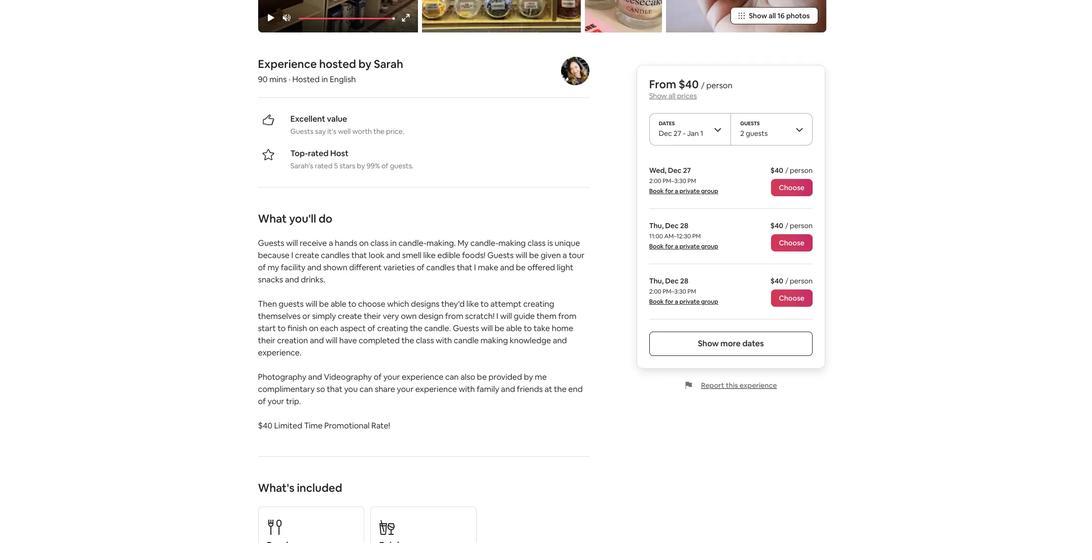 Task type: describe. For each thing, give the bounding box(es) containing it.
and right "make"
[[500, 262, 514, 273]]

2 from from the left
[[558, 311, 577, 322]]

a for thu, dec 28 2:00 pm–3:30 pm book for a private group
[[675, 298, 679, 306]]

book for thu, dec 28 2:00 pm–3:30 pm book for a private group
[[650, 298, 664, 306]]

candle.
[[424, 323, 451, 334]]

for for thu, dec 28 2:00 pm–3:30 pm book for a private group
[[666, 298, 674, 306]]

own
[[401, 311, 417, 322]]

all inside show all 16 photos link
[[769, 11, 776, 20]]

making inside guests will receive a hands on class in candle-making. my candle-making class is unique because i create candles that look and smell like edible foods! guests will be given a tour of my facility and shown different varieties of candles that i make and be offered light snacks and drinks.
[[498, 238, 526, 249]]

design
[[419, 311, 444, 322]]

experience
[[258, 57, 317, 71]]

choose for thu, dec 28 2:00 pm–3:30 pm book for a private group
[[779, 294, 805, 303]]

show all 16 photos
[[749, 11, 810, 20]]

creation
[[277, 335, 308, 346]]

for for wed, dec 27 2:00 pm–3:30 pm book for a private group
[[666, 187, 674, 195]]

be inside photography and videography of your experience can also be provided by me complimentary so that you can share your experience with family and friends at the end of your trip.
[[477, 372, 487, 383]]

guests inside then guests will be able to choose which designs they'd like to attempt creating themselves or simply create their very own design from scratch! i will guide them from start to finish on each aspect of creating the candle. guests will be able to take home their creation and will have completed the class with candle making knowledge and experience.
[[279, 299, 304, 310]]

person inside "from $40 / person show all prices"
[[707, 80, 733, 91]]

and up "so"
[[308, 372, 322, 383]]

on inside then guests will be able to choose which designs they'd like to attempt creating themselves or simply create their very own design from scratch! i will guide them from start to finish on each aspect of creating the candle. guests will be able to take home their creation and will have completed the class with candle making knowledge and experience.
[[309, 323, 319, 334]]

in for receive
[[390, 238, 397, 249]]

complimentary
[[258, 384, 315, 395]]

hosted
[[292, 74, 320, 85]]

a for wed, dec 27 2:00 pm–3:30 pm book for a private group
[[675, 187, 679, 195]]

videography
[[324, 372, 372, 383]]

do
[[319, 212, 333, 226]]

1 vertical spatial creating
[[377, 323, 408, 334]]

because
[[258, 250, 290, 261]]

0 vertical spatial your
[[383, 372, 400, 383]]

facility
[[281, 262, 306, 273]]

dec for thu, dec 28 2:00 pm–3:30 pm book for a private group
[[666, 277, 679, 286]]

will down each
[[326, 335, 338, 346]]

thu, dec 28 2:00 pm–3:30 pm book for a private group
[[650, 277, 719, 306]]

make
[[478, 262, 498, 273]]

show inside "from $40 / person show all prices"
[[650, 91, 667, 100]]

show for show all 16 photos
[[749, 11, 767, 20]]

for for thu, dec 28 11:00 am–12:30 pm book for a private group
[[666, 243, 674, 251]]

guests up "make"
[[488, 250, 514, 261]]

from $40 / person show all prices
[[650, 77, 733, 100]]

in for by sarah
[[322, 74, 328, 85]]

with inside photography and videography of your experience can also be provided by me complimentary so that you can share your experience with family and friends at the end of your trip.
[[459, 384, 475, 395]]

by inside top-rated host sarah's rated 5 stars by 99% of guests.
[[357, 161, 365, 170]]

aspect
[[340, 323, 366, 334]]

on inside guests will receive a hands on class in candle-making. my candle-making class is unique because i create candles that look and smell like edible foods! guests will be given a tour of my facility and shown different varieties of candles that i make and be offered light snacks and drinks.
[[359, 238, 369, 249]]

1 horizontal spatial able
[[506, 323, 522, 334]]

0 horizontal spatial class
[[371, 238, 389, 249]]

finish
[[288, 323, 307, 334]]

/ for thu, dec 28 2:00 pm–3:30 pm book for a private group
[[786, 277, 789, 286]]

$40 inside "from $40 / person show all prices"
[[679, 77, 699, 91]]

they'd
[[441, 299, 465, 310]]

$40 / person for wed, dec 27 2:00 pm–3:30 pm book for a private group
[[771, 166, 813, 175]]

worth
[[352, 127, 372, 136]]

dates
[[743, 338, 764, 349]]

well
[[338, 127, 351, 136]]

guests inside the guests 2 guests
[[741, 120, 760, 127]]

guests up the because
[[258, 238, 284, 249]]

guests 2 guests
[[741, 120, 768, 138]]

of down complimentary
[[258, 396, 266, 407]]

attempt
[[491, 299, 522, 310]]

and up varieties
[[386, 250, 401, 261]]

dec for thu, dec 28 11:00 am–12:30 pm book for a private group
[[666, 221, 679, 230]]

top-
[[291, 148, 308, 159]]

time
[[304, 421, 323, 431]]

0 horizontal spatial their
[[258, 335, 275, 346]]

book for a private group link for thu, dec 28 2:00 pm–3:30 pm book for a private group
[[650, 298, 719, 306]]

$40 for wed, dec 27 2:00 pm–3:30 pm book for a private group
[[771, 166, 784, 175]]

person for thu, dec 28 11:00 am–12:30 pm book for a private group
[[790, 221, 813, 230]]

a for thu, dec 28 11:00 am–12:30 pm book for a private group
[[675, 243, 679, 251]]

then
[[258, 299, 277, 310]]

2 horizontal spatial class
[[528, 238, 546, 249]]

be up the simply
[[319, 299, 329, 310]]

27 for jan
[[674, 129, 682, 138]]

family
[[477, 384, 499, 395]]

so
[[317, 384, 325, 395]]

1 horizontal spatial that
[[351, 250, 367, 261]]

0 horizontal spatial i
[[291, 250, 293, 261]]

create inside guests will receive a hands on class in candle-making. my candle-making class is unique because i create candles that look and smell like edible foods! guests will be given a tour of my facility and shown different varieties of candles that i make and be offered light snacks and drinks.
[[295, 250, 319, 261]]

friends
[[517, 384, 543, 395]]

share
[[375, 384, 395, 395]]

is
[[548, 238, 553, 249]]

0 vertical spatial rated
[[308, 148, 329, 159]]

2 vertical spatial your
[[268, 396, 284, 407]]

will down scratch!
[[481, 323, 493, 334]]

/ for wed, dec 27 2:00 pm–3:30 pm book for a private group
[[786, 166, 789, 175]]

photos
[[786, 11, 810, 20]]

snacks
[[258, 274, 283, 285]]

thu, for thu, dec 28 2:00 pm–3:30 pm book for a private group
[[650, 277, 664, 286]]

to left choose
[[348, 299, 356, 310]]

mins
[[269, 74, 287, 85]]

english
[[330, 74, 356, 85]]

book for thu, dec 28 11:00 am–12:30 pm book for a private group
[[650, 243, 664, 251]]

to down themselves
[[278, 323, 286, 334]]

create inside then guests will be able to choose which designs they'd like to attempt creating themselves or simply create their very own design from scratch! i will guide them from start to finish on each aspect of creating the candle. guests will be able to take home their creation and will have completed the class with candle making knowledge and experience.
[[338, 311, 362, 322]]

choose link for thu, dec 28 2:00 pm–3:30 pm book for a private group
[[771, 290, 813, 307]]

or
[[302, 311, 310, 322]]

receive
[[300, 238, 327, 249]]

1 vertical spatial your
[[397, 384, 414, 395]]

1 horizontal spatial their
[[364, 311, 381, 322]]

excellent value guests say it's well worth the price.
[[291, 114, 404, 136]]

person for wed, dec 27 2:00 pm–3:30 pm book for a private group
[[790, 166, 813, 175]]

90
[[258, 74, 268, 85]]

2
[[741, 129, 745, 138]]

private for thu, dec 28 11:00 am–12:30 pm book for a private group
[[680, 243, 700, 251]]

my
[[268, 262, 279, 273]]

/ for thu, dec 28 11:00 am–12:30 pm book for a private group
[[786, 221, 789, 230]]

guide
[[514, 311, 535, 322]]

guests inside the guests 2 guests
[[746, 129, 768, 138]]

provided
[[489, 372, 522, 383]]

dec for wed, dec 27 2:00 pm–3:30 pm book for a private group
[[668, 166, 682, 175]]

what
[[258, 212, 287, 226]]

excellent
[[291, 114, 325, 124]]

group for wed, dec 27 2:00 pm–3:30 pm book for a private group
[[701, 187, 719, 195]]

foods!
[[462, 250, 486, 261]]

knowledge
[[510, 335, 551, 346]]

2:00 for wed,
[[650, 177, 662, 185]]

different
[[349, 262, 382, 273]]

private for thu, dec 28 2:00 pm–3:30 pm book for a private group
[[680, 298, 700, 306]]

simply
[[312, 311, 336, 322]]

completed
[[359, 335, 400, 346]]

choose link for thu, dec 28 11:00 am–12:30 pm book for a private group
[[771, 234, 813, 252]]

rate!
[[371, 421, 390, 431]]

with inside then guests will be able to choose which designs they'd like to attempt creating themselves or simply create their very own design from scratch! i will guide them from start to finish on each aspect of creating the candle. guests will be able to take home their creation and will have completed the class with candle making knowledge and experience.
[[436, 335, 452, 346]]

choose link for wed, dec 27 2:00 pm–3:30 pm book for a private group
[[771, 179, 813, 196]]

hands
[[335, 238, 357, 249]]

0 horizontal spatial candles
[[321, 250, 350, 261]]

of up share
[[374, 372, 382, 383]]

1 from from the left
[[445, 311, 463, 322]]

hosted
[[319, 57, 356, 71]]

28 for thu, dec 28 11:00 am–12:30 pm book for a private group
[[681, 221, 689, 230]]

show more dates link
[[650, 332, 813, 356]]

varieties
[[384, 262, 415, 273]]

16
[[778, 11, 785, 20]]

0 vertical spatial creating
[[523, 299, 554, 310]]

and down the home
[[553, 335, 567, 346]]

end
[[568, 384, 583, 395]]

1 vertical spatial can
[[360, 384, 373, 395]]

guests.
[[390, 161, 414, 170]]

what's included
[[258, 481, 342, 495]]

will left receive
[[286, 238, 298, 249]]

wed, dec 27 2:00 pm–3:30 pm book for a private group
[[650, 166, 719, 195]]

them
[[537, 311, 557, 322]]

say
[[315, 127, 326, 136]]

guests inside excellent value guests say it's well worth the price.
[[291, 127, 314, 136]]

report this experience button
[[685, 381, 777, 390]]

themselves
[[258, 311, 301, 322]]

home
[[552, 323, 573, 334]]

class inside then guests will be able to choose which designs they'd like to attempt creating themselves or simply create their very own design from scratch! i will guide them from start to finish on each aspect of creating the candle. guests will be able to take home their creation and will have completed the class with candle making knowledge and experience.
[[416, 335, 434, 346]]

this
[[726, 381, 739, 390]]

$40 / person for thu, dec 28 2:00 pm–3:30 pm book for a private group
[[771, 277, 813, 286]]

to up knowledge
[[524, 323, 532, 334]]

am–12:30
[[665, 232, 691, 241]]

of inside then guests will be able to choose which designs they'd like to attempt creating themselves or simply create their very own design from scratch! i will guide them from start to finish on each aspect of creating the candle. guests will be able to take home their creation and will have completed the class with candle making knowledge and experience.
[[368, 323, 375, 334]]

from
[[650, 77, 677, 91]]

have
[[339, 335, 357, 346]]

$40 limited time promotional rate!
[[258, 421, 390, 431]]

28 for thu, dec 28 2:00 pm–3:30 pm book for a private group
[[681, 277, 689, 286]]

jan
[[688, 129, 699, 138]]

scratch!
[[465, 311, 495, 322]]

at
[[545, 384, 552, 395]]

thu, for thu, dec 28 11:00 am–12:30 pm book for a private group
[[650, 221, 664, 230]]

-
[[683, 129, 686, 138]]

private for wed, dec 27 2:00 pm–3:30 pm book for a private group
[[680, 187, 700, 195]]



Task type: locate. For each thing, give the bounding box(es) containing it.
0 horizontal spatial by
[[357, 161, 365, 170]]

for inside wed, dec 27 2:00 pm–3:30 pm book for a private group
[[666, 187, 674, 195]]

1 for from the top
[[666, 187, 674, 195]]

included
[[297, 481, 342, 495]]

of inside top-rated host sarah's rated 5 stars by 99% of guests.
[[382, 161, 389, 170]]

learn more about the host, sarah. image
[[561, 57, 590, 85], [561, 57, 590, 85]]

candle- up smell
[[399, 238, 427, 249]]

private inside wed, dec 27 2:00 pm–3:30 pm book for a private group
[[680, 187, 700, 195]]

i down foods!
[[474, 262, 476, 273]]

by sarah
[[359, 57, 403, 71]]

$40 for thu, dec 28 2:00 pm–3:30 pm book for a private group
[[771, 277, 784, 286]]

0 vertical spatial book for a private group link
[[650, 187, 719, 195]]

will down attempt
[[500, 311, 512, 322]]

1 vertical spatial private
[[680, 243, 700, 251]]

1 horizontal spatial on
[[359, 238, 369, 249]]

1 vertical spatial choose
[[779, 238, 805, 248]]

that up the 'different' at the left
[[351, 250, 367, 261]]

in left english
[[322, 74, 328, 85]]

book for wed, dec 27 2:00 pm–3:30 pm book for a private group
[[650, 187, 664, 195]]

group inside thu, dec 28 2:00 pm–3:30 pm book for a private group
[[701, 298, 719, 306]]

1 book from the top
[[650, 187, 664, 195]]

guests right 2
[[746, 129, 768, 138]]

tour
[[569, 250, 585, 261]]

book for a private group link for wed, dec 27 2:00 pm–3:30 pm book for a private group
[[650, 187, 719, 195]]

for inside thu, dec 28 2:00 pm–3:30 pm book for a private group
[[666, 298, 674, 306]]

0 vertical spatial making
[[498, 238, 526, 249]]

0 vertical spatial in
[[322, 74, 328, 85]]

create down receive
[[295, 250, 319, 261]]

of right 99%
[[382, 161, 389, 170]]

book inside thu, dec 28 11:00 am–12:30 pm book for a private group
[[650, 243, 664, 251]]

of down smell
[[417, 262, 425, 273]]

making right candle
[[481, 335, 508, 346]]

trip.
[[286, 396, 301, 407]]

1 horizontal spatial guests
[[746, 129, 768, 138]]

all left prices
[[669, 91, 676, 100]]

able up the simply
[[331, 299, 347, 310]]

1 horizontal spatial can
[[445, 372, 459, 383]]

2:00 for thu,
[[650, 288, 662, 296]]

value
[[327, 114, 347, 124]]

1 vertical spatial pm–3:30
[[663, 288, 687, 296]]

be
[[529, 250, 539, 261], [516, 262, 526, 273], [319, 299, 329, 310], [495, 323, 504, 334], [477, 372, 487, 383]]

1 horizontal spatial candles
[[426, 262, 455, 273]]

0 vertical spatial with
[[436, 335, 452, 346]]

0 horizontal spatial candle-
[[399, 238, 427, 249]]

smell
[[402, 250, 422, 261]]

0 vertical spatial choose
[[779, 183, 805, 192]]

3 for from the top
[[666, 298, 674, 306]]

1 pm–3:30 from the top
[[663, 177, 687, 185]]

1 horizontal spatial 27
[[683, 166, 691, 175]]

guests down excellent on the top left of the page
[[291, 127, 314, 136]]

1 horizontal spatial by
[[524, 372, 533, 383]]

1 horizontal spatial like
[[467, 299, 479, 310]]

edible
[[437, 250, 461, 261]]

1 vertical spatial rated
[[315, 161, 333, 170]]

0 horizontal spatial from
[[445, 311, 463, 322]]

to up scratch!
[[481, 299, 489, 310]]

light
[[557, 262, 573, 273]]

their
[[364, 311, 381, 322], [258, 335, 275, 346]]

pm for thu, dec 28 2:00 pm–3:30 pm book for a private group
[[688, 288, 697, 296]]

0 vertical spatial able
[[331, 299, 347, 310]]

2 vertical spatial that
[[327, 384, 342, 395]]

pm inside wed, dec 27 2:00 pm–3:30 pm book for a private group
[[688, 177, 697, 185]]

that right "so"
[[327, 384, 342, 395]]

photography and videography of your experience can also be provided by me complimentary so that you can share your experience with family and friends at the end of your trip.
[[258, 372, 583, 407]]

2 vertical spatial group
[[701, 298, 719, 306]]

for inside thu, dec 28 11:00 am–12:30 pm book for a private group
[[666, 243, 674, 251]]

and
[[386, 250, 401, 261], [307, 262, 321, 273], [500, 262, 514, 273], [285, 274, 299, 285], [310, 335, 324, 346], [553, 335, 567, 346], [308, 372, 322, 383], [501, 384, 515, 395]]

dates
[[659, 120, 675, 127]]

1 vertical spatial show
[[650, 91, 667, 100]]

1 horizontal spatial creating
[[523, 299, 554, 310]]

1
[[701, 129, 704, 138]]

show all 16 photos link
[[731, 7, 818, 24]]

pm–3:30 inside thu, dec 28 2:00 pm–3:30 pm book for a private group
[[663, 288, 687, 296]]

28 down am–12:30
[[681, 277, 689, 286]]

will up or
[[306, 299, 317, 310]]

i up facility
[[291, 250, 293, 261]]

in up varieties
[[390, 238, 397, 249]]

for
[[666, 187, 674, 195], [666, 243, 674, 251], [666, 298, 674, 306]]

book inside wed, dec 27 2:00 pm–3:30 pm book for a private group
[[650, 187, 664, 195]]

on right hands
[[359, 238, 369, 249]]

prices
[[677, 91, 697, 100]]

27 left -
[[674, 129, 682, 138]]

by left 99%
[[357, 161, 365, 170]]

1 vertical spatial create
[[338, 311, 362, 322]]

0 vertical spatial create
[[295, 250, 319, 261]]

show for show more dates
[[698, 338, 719, 349]]

0 horizontal spatial in
[[322, 74, 328, 85]]

be up offered
[[529, 250, 539, 261]]

0 vertical spatial for
[[666, 187, 674, 195]]

promotional
[[324, 421, 370, 431]]

1 horizontal spatial i
[[474, 262, 476, 273]]

on down or
[[309, 323, 319, 334]]

1 vertical spatial guests
[[279, 299, 304, 310]]

0 horizontal spatial that
[[327, 384, 342, 395]]

a inside thu, dec 28 2:00 pm–3:30 pm book for a private group
[[675, 298, 679, 306]]

top-rated host sarah's rated 5 stars by 99% of guests.
[[291, 148, 414, 170]]

1 horizontal spatial create
[[338, 311, 362, 322]]

2 horizontal spatial show
[[749, 11, 767, 20]]

2 choose link from the top
[[771, 234, 813, 252]]

all inside "from $40 / person show all prices"
[[669, 91, 676, 100]]

2 vertical spatial book for a private group link
[[650, 298, 719, 306]]

1 horizontal spatial class
[[416, 335, 434, 346]]

can right you
[[360, 384, 373, 395]]

0 horizontal spatial like
[[423, 250, 436, 261]]

that inside photography and videography of your experience can also be provided by me complimentary so that you can share your experience with family and friends at the end of your trip.
[[327, 384, 342, 395]]

/ inside "from $40 / person show all prices"
[[702, 80, 705, 91]]

each
[[320, 323, 338, 334]]

limited
[[274, 421, 302, 431]]

dec down am–12:30
[[666, 277, 679, 286]]

1 $40 / person from the top
[[771, 166, 813, 175]]

1 group from the top
[[701, 187, 719, 195]]

3 $40 / person from the top
[[771, 277, 813, 286]]

choose
[[358, 299, 385, 310]]

and down provided
[[501, 384, 515, 395]]

group for thu, dec 28 2:00 pm–3:30 pm book for a private group
[[701, 298, 719, 306]]

pm for wed, dec 27 2:00 pm–3:30 pm book for a private group
[[688, 177, 697, 185]]

class left "is"
[[528, 238, 546, 249]]

1 vertical spatial pm
[[693, 232, 701, 241]]

making left "is"
[[498, 238, 526, 249]]

27 for pm–3:30
[[683, 166, 691, 175]]

by up 'friends'
[[524, 372, 533, 383]]

2 vertical spatial show
[[698, 338, 719, 349]]

2 2:00 from the top
[[650, 288, 662, 296]]

1 choose link from the top
[[771, 179, 813, 196]]

creating up them
[[523, 299, 554, 310]]

show left the 16 at the top of the page
[[749, 11, 767, 20]]

make a candle! a truly unique experience here in the poconos. your trip isn't complete until you leave with a one of a kind creation! image
[[422, 0, 581, 32], [422, 0, 581, 32]]

me
[[535, 372, 547, 383]]

your right share
[[397, 384, 414, 395]]

3 choose from the top
[[779, 294, 805, 303]]

28 inside thu, dec 28 2:00 pm–3:30 pm book for a private group
[[681, 277, 689, 286]]

report
[[702, 381, 725, 390]]

rated left the '5'
[[315, 161, 333, 170]]

2 for from the top
[[666, 243, 674, 251]]

from up the home
[[558, 311, 577, 322]]

experience hosted by sarah 90 mins · hosted in english
[[258, 57, 403, 85]]

dec inside wed, dec 27 2:00 pm–3:30 pm book for a private group
[[668, 166, 682, 175]]

1 vertical spatial on
[[309, 323, 319, 334]]

3 book for a private group link from the top
[[650, 298, 719, 306]]

1 vertical spatial 28
[[681, 277, 689, 286]]

1 vertical spatial book for a private group link
[[650, 243, 719, 251]]

like inside guests will receive a hands on class in candle-making. my candle-making class is unique because i create candles that look and smell like edible foods! guests will be given a tour of my facility and shown different varieties of candles that i make and be offered light snacks and drinks.
[[423, 250, 436, 261]]

0 vertical spatial by
[[357, 161, 365, 170]]

all
[[769, 11, 776, 20], [669, 91, 676, 100]]

1 horizontal spatial candle-
[[470, 238, 498, 249]]

2 thu, from the top
[[650, 277, 664, 286]]

choose for thu, dec 28 11:00 am–12:30 pm book for a private group
[[779, 238, 805, 248]]

2 private from the top
[[680, 243, 700, 251]]

shown
[[323, 262, 348, 273]]

of left my at the left of the page
[[258, 262, 266, 273]]

99%
[[367, 161, 380, 170]]

private inside thu, dec 28 11:00 am–12:30 pm book for a private group
[[680, 243, 700, 251]]

and down facility
[[285, 274, 299, 285]]

rated
[[308, 148, 329, 159], [315, 161, 333, 170]]

in inside experience hosted by sarah 90 mins · hosted in english
[[322, 74, 328, 85]]

making
[[498, 238, 526, 249], [481, 335, 508, 346]]

0 vertical spatial that
[[351, 250, 367, 261]]

1 2:00 from the top
[[650, 177, 662, 185]]

able down guide
[[506, 323, 522, 334]]

2 $40 / person from the top
[[771, 221, 813, 230]]

sarah's
[[291, 161, 313, 170]]

their down start
[[258, 335, 275, 346]]

create
[[295, 250, 319, 261], [338, 311, 362, 322]]

create a beautiful scented candle, yours to take home! image
[[585, 0, 662, 32], [585, 0, 662, 32]]

0 horizontal spatial create
[[295, 250, 319, 261]]

0 vertical spatial book
[[650, 187, 664, 195]]

like up scratch!
[[467, 299, 479, 310]]

dec down dates
[[659, 129, 672, 138]]

0 horizontal spatial able
[[331, 299, 347, 310]]

creating down very
[[377, 323, 408, 334]]

what's
[[258, 481, 295, 495]]

3 choose link from the top
[[771, 290, 813, 307]]

2:00 inside thu, dec 28 2:00 pm–3:30 pm book for a private group
[[650, 288, 662, 296]]

show left prices
[[650, 91, 667, 100]]

guests up candle
[[453, 323, 479, 334]]

1 vertical spatial i
[[474, 262, 476, 273]]

0 vertical spatial $40 / person
[[771, 166, 813, 175]]

like inside then guests will be able to choose which designs they'd like to attempt creating themselves or simply create their very own design from scratch! i will guide them from start to finish on each aspect of creating the candle. guests will be able to take home their creation and will have completed the class with candle making knowledge and experience.
[[467, 299, 479, 310]]

1 vertical spatial their
[[258, 335, 275, 346]]

2 candle- from the left
[[470, 238, 498, 249]]

show
[[749, 11, 767, 20], [650, 91, 667, 100], [698, 338, 719, 349]]

0 vertical spatial can
[[445, 372, 459, 383]]

0 vertical spatial their
[[364, 311, 381, 322]]

0 vertical spatial 2:00
[[650, 177, 662, 185]]

your up share
[[383, 372, 400, 383]]

2 vertical spatial $40 / person
[[771, 277, 813, 286]]

all left the 16 at the top of the page
[[769, 11, 776, 20]]

book for a private group link
[[650, 187, 719, 195], [650, 243, 719, 251], [650, 298, 719, 306]]

private
[[680, 187, 700, 195], [680, 243, 700, 251], [680, 298, 700, 306]]

guests will receive a hands on class in candle-making. my candle-making class is unique because i create candles that look and smell like edible foods! guests will be given a tour of my facility and shown different varieties of candles that i make and be offered light snacks and drinks.
[[258, 238, 585, 285]]

1 book for a private group link from the top
[[650, 187, 719, 195]]

dec inside thu, dec 28 2:00 pm–3:30 pm book for a private group
[[666, 277, 679, 286]]

1 vertical spatial group
[[701, 243, 719, 251]]

2:00
[[650, 177, 662, 185], [650, 288, 662, 296]]

in inside guests will receive a hands on class in candle-making. my candle-making class is unique because i create candles that look and smell like edible foods! guests will be given a tour of my facility and shown different varieties of candles that i make and be offered light snacks and drinks.
[[390, 238, 397, 249]]

27 inside wed, dec 27 2:00 pm–3:30 pm book for a private group
[[683, 166, 691, 175]]

1 vertical spatial 27
[[683, 166, 691, 175]]

1 horizontal spatial show
[[698, 338, 719, 349]]

candle-
[[399, 238, 427, 249], [470, 238, 498, 249]]

1 vertical spatial thu,
[[650, 277, 664, 286]]

27 right wed,
[[683, 166, 691, 175]]

to
[[348, 299, 356, 310], [481, 299, 489, 310], [278, 323, 286, 334], [524, 323, 532, 334]]

27 inside dates dec 27 - jan 1
[[674, 129, 682, 138]]

2:00 inside wed, dec 27 2:00 pm–3:30 pm book for a private group
[[650, 177, 662, 185]]

dec inside dates dec 27 - jan 1
[[659, 129, 672, 138]]

with down 'also' on the left bottom of the page
[[459, 384, 475, 395]]

28 up am–12:30
[[681, 221, 689, 230]]

0 horizontal spatial on
[[309, 323, 319, 334]]

candles up shown
[[321, 250, 350, 261]]

$40 / person
[[771, 166, 813, 175], [771, 221, 813, 230], [771, 277, 813, 286]]

host
[[330, 148, 349, 159]]

my
[[458, 238, 469, 249]]

2 horizontal spatial that
[[457, 262, 472, 273]]

0 horizontal spatial creating
[[377, 323, 408, 334]]

then guests will be able to choose which designs they'd like to attempt creating themselves or simply create their very own design from scratch! i will guide them from start to finish on each aspect of creating the candle. guests will be able to take home their creation and will have completed the class with candle making knowledge and experience.
[[258, 299, 577, 358]]

class down candle. at the left bottom
[[416, 335, 434, 346]]

0 vertical spatial 28
[[681, 221, 689, 230]]

thu, dec 28 11:00 am–12:30 pm book for a private group
[[650, 221, 719, 251]]

pm inside thu, dec 28 2:00 pm–3:30 pm book for a private group
[[688, 288, 697, 296]]

from down they'd
[[445, 311, 463, 322]]

28 inside thu, dec 28 11:00 am–12:30 pm book for a private group
[[681, 221, 689, 230]]

1 vertical spatial that
[[457, 262, 472, 273]]

and up drinks.
[[307, 262, 321, 273]]

1 horizontal spatial all
[[769, 11, 776, 20]]

the inside excellent value guests say it's well worth the price.
[[374, 127, 385, 136]]

1 vertical spatial with
[[459, 384, 475, 395]]

you
[[344, 384, 358, 395]]

0 vertical spatial choose link
[[771, 179, 813, 196]]

book inside thu, dec 28 2:00 pm–3:30 pm book for a private group
[[650, 298, 664, 306]]

i inside then guests will be able to choose which designs they'd like to attempt creating themselves or simply create their very own design from scratch! i will guide them from start to finish on each aspect of creating the candle. guests will be able to take home their creation and will have completed the class with candle making knowledge and experience.
[[497, 311, 499, 322]]

on
[[359, 238, 369, 249], [309, 323, 319, 334]]

dec inside thu, dec 28 11:00 am–12:30 pm book for a private group
[[666, 221, 679, 230]]

group inside thu, dec 28 11:00 am–12:30 pm book for a private group
[[701, 243, 719, 251]]

a inside thu, dec 28 11:00 am–12:30 pm book for a private group
[[675, 243, 679, 251]]

1 choose from the top
[[779, 183, 805, 192]]

you'll
[[289, 212, 316, 226]]

be down scratch!
[[495, 323, 504, 334]]

show all prices button
[[650, 91, 697, 100]]

0 vertical spatial 27
[[674, 129, 682, 138]]

stars
[[340, 161, 355, 170]]

0 vertical spatial group
[[701, 187, 719, 195]]

and down each
[[310, 335, 324, 346]]

of
[[382, 161, 389, 170], [258, 262, 266, 273], [417, 262, 425, 273], [368, 323, 375, 334], [374, 372, 382, 383], [258, 396, 266, 407]]

be left offered
[[516, 262, 526, 273]]

2 vertical spatial private
[[680, 298, 700, 306]]

book for a private group link for thu, dec 28 11:00 am–12:30 pm book for a private group
[[650, 243, 719, 251]]

1 horizontal spatial with
[[459, 384, 475, 395]]

which
[[387, 299, 409, 310]]

28
[[681, 221, 689, 230], [681, 277, 689, 286]]

2 book for a private group link from the top
[[650, 243, 719, 251]]

show left more
[[698, 338, 719, 349]]

thu, up '11:00' on the top of the page
[[650, 221, 664, 230]]

can left 'also' on the left bottom of the page
[[445, 372, 459, 383]]

0 vertical spatial thu,
[[650, 221, 664, 230]]

candle- up foods!
[[470, 238, 498, 249]]

what you'll do
[[258, 212, 333, 226]]

with down candle. at the left bottom
[[436, 335, 452, 346]]

dec right wed,
[[668, 166, 682, 175]]

pm–3:30 inside wed, dec 27 2:00 pm–3:30 pm book for a private group
[[663, 177, 687, 185]]

the inside photography and videography of your experience can also be provided by me complimentary so that you can share your experience with family and friends at the end of your trip.
[[554, 384, 567, 395]]

dec up am–12:30
[[666, 221, 679, 230]]

/
[[702, 80, 705, 91], [786, 166, 789, 175], [786, 221, 789, 230], [786, 277, 789, 286]]

of up the completed
[[368, 323, 375, 334]]

thu, inside thu, dec 28 2:00 pm–3:30 pm book for a private group
[[650, 277, 664, 286]]

1 vertical spatial $40 / person
[[771, 221, 813, 230]]

will left given
[[516, 250, 527, 261]]

pm for thu, dec 28 11:00 am–12:30 pm book for a private group
[[693, 232, 701, 241]]

3 private from the top
[[680, 298, 700, 306]]

1 vertical spatial for
[[666, 243, 674, 251]]

look
[[369, 250, 385, 261]]

person
[[707, 80, 733, 91], [790, 166, 813, 175], [790, 221, 813, 230], [790, 277, 813, 286]]

will
[[286, 238, 298, 249], [516, 250, 527, 261], [306, 299, 317, 310], [500, 311, 512, 322], [481, 323, 493, 334], [326, 335, 338, 346]]

report this experience
[[702, 381, 777, 390]]

rated up sarah's at the top left
[[308, 148, 329, 159]]

also
[[461, 372, 475, 383]]

i down attempt
[[497, 311, 499, 322]]

1 vertical spatial in
[[390, 238, 397, 249]]

2 group from the top
[[701, 243, 719, 251]]

class up look
[[371, 238, 389, 249]]

pm–3:30 for 28
[[663, 288, 687, 296]]

5
[[334, 161, 338, 170]]

1 28 from the top
[[681, 221, 689, 230]]

1 candle- from the left
[[399, 238, 427, 249]]

from
[[445, 311, 463, 322], [558, 311, 577, 322]]

that down foods!
[[457, 262, 472, 273]]

1 vertical spatial candles
[[426, 262, 455, 273]]

like down making.
[[423, 250, 436, 261]]

thu, down '11:00' on the top of the page
[[650, 277, 664, 286]]

private inside thu, dec 28 2:00 pm–3:30 pm book for a private group
[[680, 298, 700, 306]]

1 vertical spatial able
[[506, 323, 522, 334]]

0 vertical spatial on
[[359, 238, 369, 249]]

a inside wed, dec 27 2:00 pm–3:30 pm book for a private group
[[675, 187, 679, 195]]

0 horizontal spatial guests
[[279, 299, 304, 310]]

27
[[674, 129, 682, 138], [683, 166, 691, 175]]

their down choose
[[364, 311, 381, 322]]

candles down edible
[[426, 262, 455, 273]]

your down complimentary
[[268, 396, 284, 407]]

by inside photography and videography of your experience can also be provided by me complimentary so that you can share your experience with family and friends at the end of your trip.
[[524, 372, 533, 383]]

2 book from the top
[[650, 243, 664, 251]]

guests inside then guests will be able to choose which designs they'd like to attempt creating themselves or simply create their very own design from scratch! i will guide them from start to finish on each aspect of creating the candle. guests will be able to take home their creation and will have completed the class with candle making knowledge and experience.
[[453, 323, 479, 334]]

pm inside thu, dec 28 11:00 am–12:30 pm book for a private group
[[693, 232, 701, 241]]

thu, inside thu, dec 28 11:00 am–12:30 pm book for a private group
[[650, 221, 664, 230]]

guests
[[746, 129, 768, 138], [279, 299, 304, 310]]

choose for wed, dec 27 2:00 pm–3:30 pm book for a private group
[[779, 183, 805, 192]]

show more dates
[[698, 338, 764, 349]]

group for thu, dec 28 11:00 am–12:30 pm book for a private group
[[701, 243, 719, 251]]

2 vertical spatial for
[[666, 298, 674, 306]]

it's
[[327, 127, 337, 136]]

2 vertical spatial book
[[650, 298, 664, 306]]

0 vertical spatial private
[[680, 187, 700, 195]]

0 vertical spatial pm
[[688, 177, 697, 185]]

making inside then guests will be able to choose which designs they'd like to attempt creating themselves or simply create their very own design from scratch! i will guide them from start to finish on each aspect of creating the candle. guests will be able to take home their creation and will have completed the class with candle making knowledge and experience.
[[481, 335, 508, 346]]

0 vertical spatial pm–3:30
[[663, 177, 687, 185]]

2 pm–3:30 from the top
[[663, 288, 687, 296]]

1 private from the top
[[680, 187, 700, 195]]

guests up 2
[[741, 120, 760, 127]]

$40 / person for thu, dec 28 11:00 am–12:30 pm book for a private group
[[771, 221, 813, 230]]

3 group from the top
[[701, 298, 719, 306]]

featured in elle magazine! learn the techniques that got our candles noticed by the media and try your hand at creating your own! image
[[666, 0, 826, 32], [666, 0, 826, 32]]

group inside wed, dec 27 2:00 pm–3:30 pm book for a private group
[[701, 187, 719, 195]]

0 vertical spatial show
[[749, 11, 767, 20]]

be up family
[[477, 372, 487, 383]]

dec for dates dec 27 - jan 1
[[659, 129, 672, 138]]

1 thu, from the top
[[650, 221, 664, 230]]

3 book from the top
[[650, 298, 664, 306]]

experience.
[[258, 348, 302, 358]]

11:00
[[650, 232, 663, 241]]

2 choose from the top
[[779, 238, 805, 248]]

1 vertical spatial book
[[650, 243, 664, 251]]

0 vertical spatial guests
[[746, 129, 768, 138]]

pm–3:30 for 27
[[663, 177, 687, 185]]

$40 for thu, dec 28 11:00 am–12:30 pm book for a private group
[[771, 221, 784, 230]]

drinks.
[[301, 274, 325, 285]]

like
[[423, 250, 436, 261], [467, 299, 479, 310]]

guests up themselves
[[279, 299, 304, 310]]

0 vertical spatial all
[[769, 11, 776, 20]]

person for thu, dec 28 2:00 pm–3:30 pm book for a private group
[[790, 277, 813, 286]]

unique
[[555, 238, 580, 249]]

2 28 from the top
[[681, 277, 689, 286]]

group
[[701, 187, 719, 195], [701, 243, 719, 251], [701, 298, 719, 306]]

wed,
[[650, 166, 667, 175]]

create up the 'aspect'
[[338, 311, 362, 322]]

0 horizontal spatial with
[[436, 335, 452, 346]]



Task type: vqa. For each thing, say whether or not it's contained in the screenshot.
the included
yes



